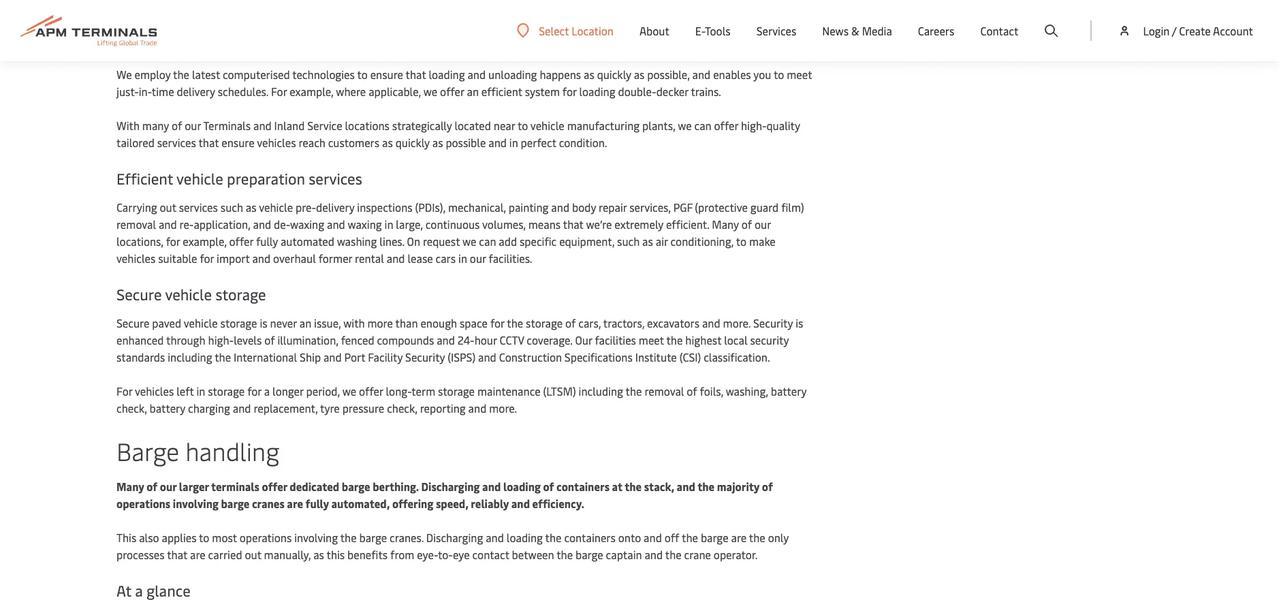 Task type: locate. For each thing, give the bounding box(es) containing it.
0 vertical spatial containers
[[557, 479, 610, 494]]

that up applicable,
[[406, 67, 426, 82]]

0 horizontal spatial fully
[[256, 234, 278, 249]]

0 vertical spatial more.
[[723, 316, 751, 330]]

out inside this also applies to most operations involving the barge cranes. discharging and loading the containers onto and off the barge are the only processes that are carried out manually, as this benefits from eye-to-eye contact between the barge captain and the crane operator.
[[245, 547, 261, 562]]

we inside with many of our terminals and inland service locations strategically located near to vehicle manufacturing plants, we can offer high-quality tailored services that ensure vehicles reach customers as quickly as possible and in perfect condition.
[[678, 118, 692, 133]]

1 horizontal spatial for
[[271, 84, 287, 99]]

that down body
[[563, 217, 584, 232]]

example, inside we employ the latest computerised technologies to ensure that loading and unloading happens as quickly as possible, and enables you to meet just-in-time delivery schedules. for example, where applicable, we offer an efficient system for loading double-decker trains.
[[290, 84, 334, 99]]

0 vertical spatial a
[[264, 384, 270, 399]]

facility
[[368, 350, 403, 365]]

for down the computerised
[[271, 84, 287, 99]]

to right near
[[518, 118, 528, 133]]

0 horizontal spatial can
[[479, 234, 496, 249]]

careers
[[918, 23, 955, 38]]

2 vertical spatial are
[[190, 547, 206, 562]]

0 vertical spatial example,
[[290, 84, 334, 99]]

many inside 'many of our larger terminals offer dedicated barge berthing. discharging and loading of containers at the stack, and the majority of operations involving barge cranes are fully automated, offering speed, reliably and efficiency.'
[[117, 479, 144, 494]]

0 vertical spatial out
[[160, 200, 176, 215]]

longer
[[273, 384, 304, 399]]

of up international
[[265, 333, 275, 348]]

0 vertical spatial many
[[712, 217, 739, 232]]

as
[[584, 67, 595, 82], [634, 67, 645, 82], [382, 135, 393, 150], [433, 135, 443, 150], [246, 200, 257, 215], [643, 234, 653, 249], [314, 547, 324, 562]]

0 horizontal spatial meet
[[639, 333, 664, 348]]

0 vertical spatial removal
[[117, 217, 156, 232]]

0 horizontal spatial quickly
[[396, 135, 430, 150]]

manually,
[[264, 547, 311, 562]]

0 horizontal spatial a
[[135, 581, 143, 601]]

0 vertical spatial are
[[287, 496, 303, 511]]

just-
[[117, 35, 150, 56]]

can left add
[[479, 234, 496, 249]]

security up the security
[[754, 316, 793, 330]]

waxing up automated
[[290, 217, 324, 232]]

1 vertical spatial removal
[[645, 384, 684, 399]]

operator.
[[714, 547, 758, 562]]

can down trains.
[[695, 118, 712, 133]]

example, down application,
[[183, 234, 227, 249]]

for inside we employ the latest computerised technologies to ensure that loading and unloading happens as quickly as possible, and enables you to meet just-in-time delivery schedules. for example, where applicable, we offer an efficient system for loading double-decker trains.
[[271, 84, 287, 99]]

0 horizontal spatial ensure
[[222, 135, 255, 150]]

a inside for vehicles left in storage for a longer period, we offer long-term storage maintenance (ltsm) including the removal of foils, washing, battery check, battery charging and replacement, tyre pressure check, reporting and more.
[[264, 384, 270, 399]]

inland
[[274, 118, 305, 133]]

secure
[[117, 284, 162, 305], [117, 316, 149, 330]]

0 vertical spatial an
[[467, 84, 479, 99]]

login / create account link
[[1119, 0, 1254, 61]]

loading up strategically
[[429, 67, 465, 82]]

waxing
[[290, 217, 324, 232], [348, 217, 382, 232]]

facilities
[[595, 333, 636, 348]]

0 vertical spatial services
[[157, 135, 196, 150]]

out inside the "carrying out services such as vehicle pre-delivery inspections (pdis), mechanical, painting and body repair services, pgf (protective guard film) removal and re-application, and de-waxing and waxing in large, continuous volumes, means that we're extremely efficient. many of our locations, for example, offer fully automated washing lines. on request we can add specific equipment, such as air conditioning, to make vehicles suitable for import and overhaul former rental and lease cars in our facilities."
[[160, 200, 176, 215]]

quickly
[[597, 67, 632, 82], [396, 135, 430, 150]]

secure up the "enhanced"
[[117, 316, 149, 330]]

storage up the reporting
[[438, 384, 475, 399]]

and up trains.
[[693, 67, 711, 82]]

(protective
[[695, 200, 748, 215]]

0 horizontal spatial are
[[190, 547, 206, 562]]

delivery up latest
[[203, 35, 256, 56]]

0 vertical spatial vehicles
[[257, 135, 296, 150]]

unloading
[[489, 67, 537, 82]]

0 horizontal spatial out
[[160, 200, 176, 215]]

vehicles inside with many of our terminals and inland service locations strategically located near to vehicle manufacturing plants, we can offer high-quality tailored services that ensure vehicles reach customers as quickly as possible and in perfect condition.
[[257, 135, 296, 150]]

the up between
[[546, 530, 562, 545]]

1 horizontal spatial ensure
[[370, 67, 403, 82]]

more.
[[723, 316, 751, 330], [489, 401, 517, 416]]

about
[[640, 23, 670, 38]]

quickly inside we employ the latest computerised technologies to ensure that loading and unloading happens as quickly as possible, and enables you to meet just-in-time delivery schedules. for example, where applicable, we offer an efficient system for loading double-decker trains.
[[597, 67, 632, 82]]

e-
[[696, 23, 705, 38]]

and up contact
[[486, 530, 504, 545]]

0 horizontal spatial is
[[260, 316, 268, 330]]

1 horizontal spatial meet
[[787, 67, 812, 82]]

barge
[[342, 479, 370, 494], [221, 496, 250, 511], [359, 530, 387, 545], [701, 530, 729, 545], [576, 547, 604, 562]]

inspections
[[357, 200, 413, 215]]

1 vertical spatial involving
[[294, 530, 338, 545]]

1 vertical spatial vehicles
[[117, 251, 156, 266]]

volumes,
[[482, 217, 526, 232]]

waxing up washing
[[348, 217, 382, 232]]

1 vertical spatial fully
[[306, 496, 329, 511]]

fully inside 'many of our larger terminals offer dedicated barge berthing. discharging and loading of containers at the stack, and the majority of operations involving barge cranes are fully automated, offering speed, reliably and efficiency.'
[[306, 496, 329, 511]]

and up efficient
[[468, 67, 486, 82]]

add
[[499, 234, 517, 249]]

1 vertical spatial a
[[135, 581, 143, 601]]

we up strategically
[[424, 84, 438, 99]]

meet right "you"
[[787, 67, 812, 82]]

fully down de-
[[256, 234, 278, 249]]

0 vertical spatial delivery
[[203, 35, 256, 56]]

1 horizontal spatial operations
[[240, 530, 292, 545]]

1 vertical spatial delivery
[[177, 84, 215, 99]]

1 horizontal spatial battery
[[771, 384, 807, 399]]

0 horizontal spatial many
[[117, 479, 144, 494]]

that down applies
[[167, 547, 187, 562]]

many down (protective
[[712, 217, 739, 232]]

are down dedicated
[[287, 496, 303, 511]]

1 vertical spatial containers
[[565, 530, 616, 545]]

as down efficient vehicle preparation services
[[246, 200, 257, 215]]

time down employ
[[152, 84, 174, 99]]

battery right the washing,
[[771, 384, 807, 399]]

benefits
[[348, 547, 388, 562]]

out right carrying
[[160, 200, 176, 215]]

the right between
[[557, 547, 573, 562]]

1 horizontal spatial such
[[617, 234, 640, 249]]

that inside this also applies to most operations involving the barge cranes. discharging and loading the containers onto and off the barge are the only processes that are carried out manually, as this benefits from eye-to-eye contact between the barge captain and the crane operator.
[[167, 547, 187, 562]]

removal
[[117, 217, 156, 232], [645, 384, 684, 399]]

in- inside we employ the latest computerised technologies to ensure that loading and unloading happens as quickly as possible, and enables you to meet just-in-time delivery schedules. for example, where applicable, we offer an efficient system for loading double-decker trains.
[[139, 84, 152, 99]]

0 vertical spatial battery
[[771, 384, 807, 399]]

vehicle inside secure paved vehicle storage is never an issue, with more than enough space for the storage of cars, tractors, excavators and more. security is enhanced through high-levels of illumination, fenced compounds and 24-hour cctv coverage. our facilities meet the highest local security standards including the international ship and port facility security (isps) and construction specifications institute (csi) classification.
[[184, 316, 218, 330]]

1 vertical spatial meet
[[639, 333, 664, 348]]

1 horizontal spatial removal
[[645, 384, 684, 399]]

in right left
[[197, 384, 205, 399]]

onto
[[619, 530, 641, 545]]

1 horizontal spatial are
[[287, 496, 303, 511]]

high- right through
[[208, 333, 234, 348]]

1 vertical spatial can
[[479, 234, 496, 249]]

to right "you"
[[774, 67, 785, 82]]

vehicles inside for vehicles left in storage for a longer period, we offer long-term storage maintenance (ltsm) including the removal of foils, washing, battery check, battery charging and replacement, tyre pressure check, reporting and more.
[[135, 384, 174, 399]]

2 vertical spatial services
[[179, 200, 218, 215]]

quickly inside with many of our terminals and inland service locations strategically located near to vehicle manufacturing plants, we can offer high-quality tailored services that ensure vehicles reach customers as quickly as possible and in perfect condition.
[[396, 135, 430, 150]]

ensure down terminals
[[222, 135, 255, 150]]

0 horizontal spatial example,
[[183, 234, 227, 249]]

applies
[[162, 530, 197, 545]]

to
[[357, 67, 368, 82], [774, 67, 785, 82], [518, 118, 528, 133], [736, 234, 747, 249], [199, 530, 209, 545]]

our left terminals
[[185, 118, 201, 133]]

term
[[412, 384, 436, 399]]

1 horizontal spatial out
[[245, 547, 261, 562]]

is
[[260, 316, 268, 330], [796, 316, 804, 330]]

2 is from the left
[[796, 316, 804, 330]]

1 vertical spatial example,
[[183, 234, 227, 249]]

offer up cranes
[[262, 479, 287, 494]]

1 vertical spatial in-
[[139, 84, 152, 99]]

enough
[[421, 316, 457, 330]]

cranes.
[[390, 530, 424, 545]]

we inside for vehicles left in storage for a longer period, we offer long-term storage maintenance (ltsm) including the removal of foils, washing, battery check, battery charging and replacement, tyre pressure check, reporting and more.
[[343, 384, 356, 399]]

are inside 'many of our larger terminals offer dedicated barge berthing. discharging and loading of containers at the stack, and the majority of operations involving barge cranes are fully automated, offering speed, reliably and efficiency.'
[[287, 496, 303, 511]]

reliably
[[471, 496, 509, 511]]

maintenance
[[478, 384, 541, 399]]

1 vertical spatial battery
[[150, 401, 185, 416]]

2 check, from the left
[[387, 401, 418, 416]]

check,
[[117, 401, 147, 416], [387, 401, 418, 416]]

classification.
[[704, 350, 770, 365]]

between
[[512, 547, 554, 562]]

involving inside this also applies to most operations involving the barge cranes. discharging and loading the containers onto and off the barge are the only processes that are carried out manually, as this benefits from eye-to-eye contact between the barge captain and the crane operator.
[[294, 530, 338, 545]]

an
[[467, 84, 479, 99], [300, 316, 312, 330]]

select
[[539, 23, 569, 38]]

to inside with many of our terminals and inland service locations strategically located near to vehicle manufacturing plants, we can offer high-quality tailored services that ensure vehicles reach customers as quickly as possible and in perfect condition.
[[518, 118, 528, 133]]

and down near
[[489, 135, 507, 150]]

1 secure from the top
[[117, 284, 162, 305]]

captain
[[606, 547, 642, 562]]

vehicles left left
[[135, 384, 174, 399]]

including inside secure paved vehicle storage is never an issue, with more than enough space for the storage of cars, tractors, excavators and more. security is enhanced through high-levels of illumination, fenced compounds and 24-hour cctv coverage. our facilities meet the highest local security standards including the international ship and port facility security (isps) and construction specifications institute (csi) classification.
[[168, 350, 212, 365]]

application,
[[194, 217, 250, 232]]

re-
[[180, 217, 194, 232]]

an inside we employ the latest computerised technologies to ensure that loading and unloading happens as quickly as possible, and enables you to meet just-in-time delivery schedules. for example, where applicable, we offer an efficient system for loading double-decker trains.
[[467, 84, 479, 99]]

from
[[391, 547, 415, 562]]

offering
[[392, 496, 434, 511]]

we inside we employ the latest computerised technologies to ensure that loading and unloading happens as quickly as possible, and enables you to meet just-in-time delivery schedules. for example, where applicable, we offer an efficient system for loading double-decker trains.
[[424, 84, 438, 99]]

1 horizontal spatial example,
[[290, 84, 334, 99]]

0 vertical spatial secure
[[117, 284, 162, 305]]

contact button
[[981, 0, 1019, 61]]

0 horizontal spatial involving
[[173, 496, 219, 511]]

majority
[[717, 479, 760, 494]]

vehicles down locations,
[[117, 251, 156, 266]]

to left "most"
[[199, 530, 209, 545]]

removal down carrying
[[117, 217, 156, 232]]

services down customers in the left of the page
[[309, 168, 362, 189]]

can inside the "carrying out services such as vehicle pre-delivery inspections (pdis), mechanical, painting and body repair services, pgf (protective guard film) removal and re-application, and de-waxing and waxing in large, continuous volumes, means that we're extremely efficient. many of our locations, for example, offer fully automated washing lines. on request we can add specific equipment, such as air conditioning, to make vehicles suitable for import and overhaul former rental and lease cars in our facilities."
[[479, 234, 496, 249]]

1 vertical spatial time
[[152, 84, 174, 99]]

out right carried
[[245, 547, 261, 562]]

involving down larger
[[173, 496, 219, 511]]

0 horizontal spatial security
[[405, 350, 445, 365]]

0 horizontal spatial battery
[[150, 401, 185, 416]]

suitable
[[158, 251, 197, 266]]

in
[[510, 135, 518, 150], [385, 217, 394, 232], [459, 251, 467, 266], [197, 384, 205, 399]]

1 vertical spatial including
[[579, 384, 623, 399]]

services inside the "carrying out services such as vehicle pre-delivery inspections (pdis), mechanical, painting and body repair services, pgf (protective guard film) removal and re-application, and de-waxing and waxing in large, continuous volumes, means that we're extremely efficient. many of our locations, for example, offer fully automated washing lines. on request we can add specific equipment, such as air conditioning, to make vehicles suitable for import and overhaul former rental and lease cars in our facilities."
[[179, 200, 218, 215]]

1 vertical spatial quickly
[[396, 135, 430, 150]]

our right cars
[[470, 251, 486, 266]]

1 vertical spatial discharging
[[426, 530, 483, 545]]

hour
[[475, 333, 497, 348]]

0 vertical spatial for
[[271, 84, 287, 99]]

1 horizontal spatial involving
[[294, 530, 338, 545]]

0 vertical spatial fully
[[256, 234, 278, 249]]

0 vertical spatial ensure
[[370, 67, 403, 82]]

system
[[525, 84, 560, 99]]

vehicle up re-
[[177, 168, 223, 189]]

0 vertical spatial discharging
[[421, 479, 480, 494]]

2 vertical spatial delivery
[[316, 200, 355, 215]]

in up lines.
[[385, 217, 394, 232]]

are
[[287, 496, 303, 511], [731, 530, 747, 545], [190, 547, 206, 562]]

time
[[168, 35, 199, 56], [152, 84, 174, 99]]

vehicle inside the "carrying out services such as vehicle pre-delivery inspections (pdis), mechanical, painting and body repair services, pgf (protective guard film) removal and re-application, and de-waxing and waxing in large, continuous volumes, means that we're extremely efficient. many of our locations, for example, offer fully automated washing lines. on request we can add specific equipment, such as air conditioning, to make vehicles suitable for import and overhaul former rental and lease cars in our facilities."
[[259, 200, 293, 215]]

only
[[768, 530, 789, 545]]

are for involving
[[287, 496, 303, 511]]

0 horizontal spatial more.
[[489, 401, 517, 416]]

1 vertical spatial out
[[245, 547, 261, 562]]

our
[[575, 333, 593, 348]]

e-tools
[[696, 23, 731, 38]]

2 vertical spatial vehicles
[[135, 384, 174, 399]]

1 vertical spatial high-
[[208, 333, 234, 348]]

0 horizontal spatial check,
[[117, 401, 147, 416]]

services up re-
[[179, 200, 218, 215]]

the down excavators
[[667, 333, 683, 348]]

loading up manufacturing at the top of the page
[[580, 84, 616, 99]]

involving up this
[[294, 530, 338, 545]]

illumination,
[[278, 333, 339, 348]]

1 vertical spatial services
[[309, 168, 362, 189]]

for down standards
[[117, 384, 132, 399]]

latest
[[192, 67, 220, 82]]

time inside we employ the latest computerised technologies to ensure that loading and unloading happens as quickly as possible, and enables you to meet just-in-time delivery schedules. for example, where applicable, we offer an efficient system for loading double-decker trains.
[[152, 84, 174, 99]]

foils,
[[700, 384, 724, 399]]

the left latest
[[173, 67, 189, 82]]

1 vertical spatial an
[[300, 316, 312, 330]]

meet inside secure paved vehicle storage is never an issue, with more than enough space for the storage of cars, tractors, excavators and more. security is enhanced through high-levels of illumination, fenced compounds and 24-hour cctv coverage. our facilities meet the highest local security standards including the international ship and port facility security (isps) and construction specifications institute (csi) classification.
[[639, 333, 664, 348]]

in- up employ
[[150, 35, 168, 56]]

for down happens
[[563, 84, 577, 99]]

specific
[[520, 234, 557, 249]]

our inside 'many of our larger terminals offer dedicated barge berthing. discharging and loading of containers at the stack, and the majority of operations involving barge cranes are fully automated, offering speed, reliably and efficiency.'
[[160, 479, 177, 494]]

tyre
[[320, 401, 340, 416]]

in down near
[[510, 135, 518, 150]]

decker
[[657, 84, 689, 99]]

delivery inside we employ the latest computerised technologies to ensure that loading and unloading happens as quickly as possible, and enables you to meet just-in-time delivery schedules. for example, where applicable, we offer an efficient system for loading double-decker trains.
[[177, 84, 215, 99]]

0 vertical spatial involving
[[173, 496, 219, 511]]

and up reliably
[[483, 479, 501, 494]]

many down barge
[[117, 479, 144, 494]]

offer inside 'many of our larger terminals offer dedicated barge berthing. discharging and loading of containers at the stack, and the majority of operations involving barge cranes are fully automated, offering speed, reliably and efficiency.'
[[262, 479, 287, 494]]

located
[[455, 118, 491, 133]]

high- inside with many of our terminals and inland service locations strategically located near to vehicle manufacturing plants, we can offer high-quality tailored services that ensure vehicles reach customers as quickly as possible and in perfect condition.
[[741, 118, 767, 133]]

pgf
[[674, 200, 693, 215]]

that inside we employ the latest computerised technologies to ensure that loading and unloading happens as quickly as possible, and enables you to meet just-in-time delivery schedules. for example, where applicable, we offer an efficient system for loading double-decker trains.
[[406, 67, 426, 82]]

1 horizontal spatial more.
[[723, 316, 751, 330]]

0 vertical spatial security
[[754, 316, 793, 330]]

and right import
[[252, 251, 271, 266]]

our up make
[[755, 217, 771, 232]]

select location button
[[517, 23, 614, 38]]

just-
[[117, 84, 139, 99]]

loading inside 'many of our larger terminals offer dedicated barge berthing. discharging and loading of containers at the stack, and the majority of operations involving barge cranes are fully automated, offering speed, reliably and efficiency.'
[[504, 479, 541, 494]]

offer up pressure
[[359, 384, 383, 399]]

0 vertical spatial quickly
[[597, 67, 632, 82]]

that inside with many of our terminals and inland service locations strategically located near to vehicle manufacturing plants, we can offer high-quality tailored services that ensure vehicles reach customers as quickly as possible and in perfect condition.
[[199, 135, 219, 150]]

we're
[[586, 217, 612, 232]]

schedules.
[[218, 84, 268, 99]]

1 vertical spatial many
[[117, 479, 144, 494]]

of left foils,
[[687, 384, 698, 399]]

the up cctv at the left bottom of the page
[[507, 316, 523, 330]]

1 vertical spatial ensure
[[222, 135, 255, 150]]

pre-
[[296, 200, 316, 215]]

fully inside the "carrying out services such as vehicle pre-delivery inspections (pdis), mechanical, painting and body repair services, pgf (protective guard film) removal and re-application, and de-waxing and waxing in large, continuous volumes, means that we're extremely efficient. many of our locations, for example, offer fully automated washing lines. on request we can add specific equipment, such as air conditioning, to make vehicles suitable for import and overhaul former rental and lease cars in our facilities."
[[256, 234, 278, 249]]

1 horizontal spatial an
[[467, 84, 479, 99]]

including down specifications in the bottom of the page
[[579, 384, 623, 399]]

film)
[[782, 200, 805, 215]]

offer inside for vehicles left in storage for a longer period, we offer long-term storage maintenance (ltsm) including the removal of foils, washing, battery check, battery charging and replacement, tyre pressure check, reporting and more.
[[359, 384, 383, 399]]

offer down trains.
[[715, 118, 739, 133]]

ensure inside with many of our terminals and inland service locations strategically located near to vehicle manufacturing plants, we can offer high-quality tailored services that ensure vehicles reach customers as quickly as possible and in perfect condition.
[[222, 135, 255, 150]]

1 is from the left
[[260, 316, 268, 330]]

cars
[[436, 251, 456, 266]]

services inside with many of our terminals and inland service locations strategically located near to vehicle manufacturing plants, we can offer high-quality tailored services that ensure vehicles reach customers as quickly as possible and in perfect condition.
[[157, 135, 196, 150]]

high-
[[741, 118, 767, 133], [208, 333, 234, 348]]

as left this
[[314, 547, 324, 562]]

1 horizontal spatial high-
[[741, 118, 767, 133]]

news & media button
[[823, 0, 893, 61]]

paved
[[152, 316, 181, 330]]

a left 'longer'
[[264, 384, 270, 399]]

the left only
[[749, 530, 766, 545]]

handling
[[185, 434, 280, 467]]

vehicle up perfect on the left top of the page
[[531, 118, 565, 133]]

in- down employ
[[139, 84, 152, 99]]

0 vertical spatial high-
[[741, 118, 767, 133]]

1 horizontal spatial can
[[695, 118, 712, 133]]

2 secure from the top
[[117, 316, 149, 330]]

delivery inside the "carrying out services such as vehicle pre-delivery inspections (pdis), mechanical, painting and body repair services, pgf (protective guard film) removal and re-application, and de-waxing and waxing in large, continuous volumes, means that we're extremely efficient. many of our locations, for example, offer fully automated washing lines. on request we can add specific equipment, such as air conditioning, to make vehicles suitable for import and overhaul former rental and lease cars in our facilities."
[[316, 200, 355, 215]]

as up double-
[[634, 67, 645, 82]]

1 horizontal spatial quickly
[[597, 67, 632, 82]]

to up where
[[357, 67, 368, 82]]

0 horizontal spatial for
[[117, 384, 132, 399]]

more. inside for vehicles left in storage for a longer period, we offer long-term storage maintenance (ltsm) including the removal of foils, washing, battery check, battery charging and replacement, tyre pressure check, reporting and more.
[[489, 401, 517, 416]]

0 vertical spatial including
[[168, 350, 212, 365]]

0 horizontal spatial including
[[168, 350, 212, 365]]

barge left captain
[[576, 547, 604, 562]]

our left larger
[[160, 479, 177, 494]]

operations up also
[[117, 496, 171, 511]]

for left 'longer'
[[247, 384, 262, 399]]

1 vertical spatial are
[[731, 530, 747, 545]]

are up the operator.
[[731, 530, 747, 545]]

equipment,
[[560, 234, 615, 249]]

0 vertical spatial operations
[[117, 496, 171, 511]]

of right many
[[172, 118, 182, 133]]

as left air
[[643, 234, 653, 249]]

quickly down strategically
[[396, 135, 430, 150]]

space
[[460, 316, 488, 330]]

offer inside with many of our terminals and inland service locations strategically located near to vehicle manufacturing plants, we can offer high-quality tailored services that ensure vehicles reach customers as quickly as possible and in perfect condition.
[[715, 118, 739, 133]]

vehicle up paved at the bottom left
[[165, 284, 212, 305]]

many inside the "carrying out services such as vehicle pre-delivery inspections (pdis), mechanical, painting and body repair services, pgf (protective guard film) removal and re-application, and de-waxing and waxing in large, continuous volumes, means that we're extremely efficient. many of our locations, for example, offer fully automated washing lines. on request we can add specific equipment, such as air conditioning, to make vehicles suitable for import and overhaul former rental and lease cars in our facilities."
[[712, 217, 739, 232]]

many
[[712, 217, 739, 232], [117, 479, 144, 494]]

1 waxing from the left
[[290, 217, 324, 232]]

1 horizontal spatial fully
[[306, 496, 329, 511]]

1 vertical spatial operations
[[240, 530, 292, 545]]

1 vertical spatial secure
[[117, 316, 149, 330]]

storage up charging
[[208, 384, 245, 399]]

including
[[168, 350, 212, 365], [579, 384, 623, 399]]

for inside for vehicles left in storage for a longer period, we offer long-term storage maintenance (ltsm) including the removal of foils, washing, battery check, battery charging and replacement, tyre pressure check, reporting and more.
[[117, 384, 132, 399]]

containers
[[557, 479, 610, 494], [565, 530, 616, 545]]

0 horizontal spatial operations
[[117, 496, 171, 511]]

we right plants, on the top right of the page
[[678, 118, 692, 133]]

0 vertical spatial meet
[[787, 67, 812, 82]]

secure inside secure paved vehicle storage is never an issue, with more than enough space for the storage of cars, tractors, excavators and more. security is enhanced through high-levels of illumination, fenced compounds and 24-hour cctv coverage. our facilities meet the highest local security standards including the international ship and port facility security (isps) and construction specifications institute (csi) classification.
[[117, 316, 149, 330]]

0 horizontal spatial waxing
[[290, 217, 324, 232]]

of inside the "carrying out services such as vehicle pre-delivery inspections (pdis), mechanical, painting and body repair services, pgf (protective guard film) removal and re-application, and de-waxing and waxing in large, continuous volumes, means that we're extremely efficient. many of our locations, for example, offer fully automated washing lines. on request we can add specific equipment, such as air conditioning, to make vehicles suitable for import and overhaul former rental and lease cars in our facilities."
[[742, 217, 752, 232]]

large,
[[396, 217, 423, 232]]

1 horizontal spatial including
[[579, 384, 623, 399]]

as inside this also applies to most operations involving the barge cranes. discharging and loading the containers onto and off the barge are the only processes that are carried out manually, as this benefits from eye-to-eye contact between the barge captain and the crane operator.
[[314, 547, 324, 562]]

perfect
[[521, 135, 557, 150]]

1 vertical spatial for
[[117, 384, 132, 399]]



Task type: vqa. For each thing, say whether or not it's contained in the screenshot.
the rightmost battery
yes



Task type: describe. For each thing, give the bounding box(es) containing it.
barge up the benefits
[[359, 530, 387, 545]]

about button
[[640, 0, 670, 61]]

vehicle inside with many of our terminals and inland service locations strategically located near to vehicle manufacturing plants, we can offer high-quality tailored services that ensure vehicles reach customers as quickly as possible and in perfect condition.
[[531, 118, 565, 133]]

contact
[[981, 23, 1019, 38]]

tractors,
[[604, 316, 645, 330]]

the inside we employ the latest computerised technologies to ensure that loading and unloading happens as quickly as possible, and enables you to meet just-in-time delivery schedules. for example, where applicable, we offer an efficient system for loading double-decker trains.
[[173, 67, 189, 82]]

to inside this also applies to most operations involving the barge cranes. discharging and loading the containers onto and off the barge are the only processes that are carried out manually, as this benefits from eye-to-eye contact between the barge captain and the crane operator.
[[199, 530, 209, 545]]

this
[[327, 547, 345, 562]]

international
[[234, 350, 297, 365]]

efficient.
[[666, 217, 710, 232]]

efficiency.
[[533, 496, 585, 511]]

0 vertical spatial in-
[[150, 35, 168, 56]]

location
[[572, 23, 614, 38]]

for inside we employ the latest computerised technologies to ensure that loading and unloading happens as quickly as possible, and enables you to meet just-in-time delivery schedules. for example, where applicable, we offer an efficient system for loading double-decker trains.
[[563, 84, 577, 99]]

excavators
[[647, 316, 700, 330]]

crane
[[685, 547, 711, 562]]

1 vertical spatial security
[[405, 350, 445, 365]]

painting
[[509, 200, 549, 215]]

security
[[751, 333, 789, 348]]

and left inland
[[253, 118, 272, 133]]

2 waxing from the left
[[348, 217, 382, 232]]

of left cars,
[[566, 316, 576, 330]]

2 horizontal spatial are
[[731, 530, 747, 545]]

port
[[345, 350, 366, 365]]

left
[[177, 384, 194, 399]]

and left re-
[[159, 217, 177, 232]]

enables
[[714, 67, 751, 82]]

on
[[407, 234, 420, 249]]

barge up automated,
[[342, 479, 370, 494]]

long-
[[386, 384, 412, 399]]

guard
[[751, 200, 779, 215]]

happens
[[540, 67, 581, 82]]

automated
[[281, 234, 335, 249]]

more. inside secure paved vehicle storage is never an issue, with more than enough space for the storage of cars, tractors, excavators and more. security is enhanced through high-levels of illumination, fenced compounds and 24-hour cctv coverage. our facilities meet the highest local security standards including the international ship and port facility security (isps) and construction specifications institute (csi) classification.
[[723, 316, 751, 330]]

are for only
[[190, 547, 206, 562]]

and up highest
[[703, 316, 721, 330]]

of inside for vehicles left in storage for a longer period, we offer long-term storage maintenance (ltsm) including the removal of foils, washing, battery check, battery charging and replacement, tyre pressure check, reporting and more.
[[687, 384, 698, 399]]

quality
[[767, 118, 801, 133]]

eye-
[[417, 547, 438, 562]]

our inside with many of our terminals and inland service locations strategically located near to vehicle manufacturing plants, we can offer high-quality tailored services that ensure vehicles reach customers as quickly as possible and in perfect condition.
[[185, 118, 201, 133]]

with
[[344, 316, 365, 330]]

ship
[[300, 350, 321, 365]]

0 vertical spatial time
[[168, 35, 199, 56]]

terminals
[[211, 479, 260, 494]]

discharging inside this also applies to most operations involving the barge cranes. discharging and loading the containers onto and off the barge are the only processes that are carried out manually, as this benefits from eye-to-eye contact between the barge captain and the crane operator.
[[426, 530, 483, 545]]

extremely
[[615, 217, 664, 232]]

washing
[[337, 234, 377, 249]]

loading inside this also applies to most operations involving the barge cranes. discharging and loading the containers onto and off the barge are the only processes that are carried out manually, as this benefits from eye-to-eye contact between the barge captain and the crane operator.
[[507, 530, 543, 545]]

24-
[[458, 333, 475, 348]]

in inside with many of our terminals and inland service locations strategically located near to vehicle manufacturing plants, we can offer high-quality tailored services that ensure vehicles reach customers as quickly as possible and in perfect condition.
[[510, 135, 518, 150]]

for left import
[[200, 251, 214, 266]]

as right happens
[[584, 67, 595, 82]]

involving inside 'many of our larger terminals offer dedicated barge berthing. discharging and loading of containers at the stack, and the majority of operations involving barge cranes are fully automated, offering speed, reliably and efficiency.'
[[173, 496, 219, 511]]

for inside secure paved vehicle storage is never an issue, with more than enough space for the storage of cars, tractors, excavators and more. security is enhanced through high-levels of illumination, fenced compounds and 24-hour cctv coverage. our facilities meet the highest local security standards including the international ship and port facility security (isps) and construction specifications institute (csi) classification.
[[491, 316, 505, 330]]

former
[[319, 251, 352, 266]]

for inside for vehicles left in storage for a longer period, we offer long-term storage maintenance (ltsm) including the removal of foils, washing, battery check, battery charging and replacement, tyre pressure check, reporting and more.
[[247, 384, 262, 399]]

secure for secure paved vehicle storage is never an issue, with more than enough space for the storage of cars, tractors, excavators and more. security is enhanced through high-levels of illumination, fenced compounds and 24-hour cctv coverage. our facilities meet the highest local security standards including the international ship and port facility security (isps) and construction specifications institute (csi) classification.
[[117, 316, 149, 330]]

we
[[117, 67, 132, 82]]

double-
[[618, 84, 657, 99]]

the down off
[[666, 547, 682, 562]]

rental
[[355, 251, 384, 266]]

tools
[[705, 23, 731, 38]]

and right reliably
[[512, 496, 530, 511]]

lines.
[[380, 234, 405, 249]]

as down strategically
[[433, 135, 443, 150]]

&
[[852, 23, 860, 38]]

for vehicles left in storage for a longer period, we offer long-term storage maintenance (ltsm) including the removal of foils, washing, battery check, battery charging and replacement, tyre pressure check, reporting and more.
[[117, 384, 807, 416]]

1 check, from the left
[[117, 401, 147, 416]]

(isps)
[[448, 350, 476, 365]]

and right charging
[[233, 401, 251, 416]]

the up this
[[340, 530, 357, 545]]

we inside the "carrying out services such as vehicle pre-delivery inspections (pdis), mechanical, painting and body repair services, pgf (protective guard film) removal and re-application, and de-waxing and waxing in large, continuous volumes, means that we're extremely efficient. many of our locations, for example, offer fully automated washing lines. on request we can add specific equipment, such as air conditioning, to make vehicles suitable for import and overhaul former rental and lease cars in our facilities."
[[463, 234, 477, 249]]

to inside the "carrying out services such as vehicle pre-delivery inspections (pdis), mechanical, painting and body repair services, pgf (protective guard film) removal and re-application, and de-waxing and waxing in large, continuous volumes, means that we're extremely efficient. many of our locations, for example, offer fully automated washing lines. on request we can add specific equipment, such as air conditioning, to make vehicles suitable for import and overhaul former rental and lease cars in our facilities."
[[736, 234, 747, 249]]

the left the majority
[[698, 479, 715, 494]]

storage up the levels
[[220, 316, 257, 330]]

replacement,
[[254, 401, 318, 416]]

continuous
[[426, 217, 480, 232]]

/
[[1173, 23, 1177, 38]]

washing,
[[726, 384, 769, 399]]

secure vehicle storage
[[117, 284, 266, 305]]

1 vertical spatial such
[[617, 234, 640, 249]]

import
[[217, 251, 250, 266]]

operations inside 'many of our larger terminals offer dedicated barge berthing. discharging and loading of containers at the stack, and the majority of operations involving barge cranes are fully automated, offering speed, reliably and efficiency.'
[[117, 496, 171, 511]]

secure paved vehicle storage is never an issue, with more than enough space for the storage of cars, tractors, excavators and more. security is enhanced through high-levels of illumination, fenced compounds and 24-hour cctv coverage. our facilities meet the highest local security standards including the international ship and port facility security (isps) and construction specifications institute (csi) classification.
[[117, 316, 804, 365]]

the right off
[[682, 530, 698, 545]]

request
[[423, 234, 460, 249]]

meet inside we employ the latest computerised technologies to ensure that loading and unloading happens as quickly as possible, and enables you to meet just-in-time delivery schedules. for example, where applicable, we offer an efficient system for loading double-decker trains.
[[787, 67, 812, 82]]

news & media
[[823, 23, 893, 38]]

possible,
[[648, 67, 690, 82]]

1 horizontal spatial security
[[754, 316, 793, 330]]

as down locations
[[382, 135, 393, 150]]

overhaul
[[273, 251, 316, 266]]

larger
[[179, 479, 209, 494]]

removal inside for vehicles left in storage for a longer period, we offer long-term storage maintenance (ltsm) including the removal of foils, washing, battery check, battery charging and replacement, tyre pressure check, reporting and more.
[[645, 384, 684, 399]]

levels
[[234, 333, 262, 348]]

and up washing
[[327, 217, 345, 232]]

e-tools button
[[696, 0, 731, 61]]

employ
[[135, 67, 171, 82]]

of inside with many of our terminals and inland service locations strategically located near to vehicle manufacturing plants, we can offer high-quality tailored services that ensure vehicles reach customers as quickly as possible and in perfect condition.
[[172, 118, 182, 133]]

for up suitable
[[166, 234, 180, 249]]

offer inside we employ the latest computerised technologies to ensure that loading and unloading happens as quickly as possible, and enables you to meet just-in-time delivery schedules. for example, where applicable, we offer an efficient system for loading double-decker trains.
[[440, 84, 464, 99]]

and left off
[[644, 530, 662, 545]]

and right stack,
[[677, 479, 696, 494]]

(pdis),
[[415, 200, 446, 215]]

containers inside this also applies to most operations involving the barge cranes. discharging and loading the containers onto and off the barge are the only processes that are carried out manually, as this benefits from eye-to-eye contact between the barge captain and the crane operator.
[[565, 530, 616, 545]]

efficient
[[117, 168, 173, 189]]

plants,
[[643, 118, 676, 133]]

vehicles inside the "carrying out services such as vehicle pre-delivery inspections (pdis), mechanical, painting and body repair services, pgf (protective guard film) removal and re-application, and de-waxing and waxing in large, continuous volumes, means that we're extremely efficient. many of our locations, for example, offer fully automated washing lines. on request we can add specific equipment, such as air conditioning, to make vehicles suitable for import and overhaul former rental and lease cars in our facilities."
[[117, 251, 156, 266]]

and right captain
[[645, 547, 663, 562]]

an inside secure paved vehicle storage is never an issue, with more than enough space for the storage of cars, tractors, excavators and more. security is enhanced through high-levels of illumination, fenced compounds and 24-hour cctv coverage. our facilities meet the highest local security standards including the international ship and port facility security (isps) and construction specifications institute (csi) classification.
[[300, 316, 312, 330]]

that inside the "carrying out services such as vehicle pre-delivery inspections (pdis), mechanical, painting and body repair services, pgf (protective guard film) removal and re-application, and de-waxing and waxing in large, continuous volumes, means that we're extremely efficient. many of our locations, for example, offer fully automated washing lines. on request we can add specific equipment, such as air conditioning, to make vehicles suitable for import and overhaul former rental and lease cars in our facilities."
[[563, 217, 584, 232]]

careers button
[[918, 0, 955, 61]]

removal inside the "carrying out services such as vehicle pre-delivery inspections (pdis), mechanical, painting and body repair services, pgf (protective guard film) removal and re-application, and de-waxing and waxing in large, continuous volumes, means that we're extremely efficient. many of our locations, for example, offer fully automated washing lines. on request we can add specific equipment, such as air conditioning, to make vehicles suitable for import and overhaul former rental and lease cars in our facilities."
[[117, 217, 156, 232]]

discharging inside 'many of our larger terminals offer dedicated barge berthing. discharging and loading of containers at the stack, and the majority of operations involving barge cranes are fully automated, offering speed, reliably and efficiency.'
[[421, 479, 480, 494]]

select location
[[539, 23, 614, 38]]

barge down terminals
[[221, 496, 250, 511]]

than
[[396, 316, 418, 330]]

period,
[[306, 384, 340, 399]]

and left port at the left bottom
[[324, 350, 342, 365]]

0 vertical spatial such
[[221, 200, 243, 215]]

specifications
[[565, 350, 633, 365]]

storage down import
[[216, 284, 266, 305]]

of right the majority
[[762, 479, 773, 494]]

in inside for vehicles left in storage for a longer period, we offer long-term storage maintenance (ltsm) including the removal of foils, washing, battery check, battery charging and replacement, tyre pressure check, reporting and more.
[[197, 384, 205, 399]]

example, inside the "carrying out services such as vehicle pre-delivery inspections (pdis), mechanical, painting and body repair services, pgf (protective guard film) removal and re-application, and de-waxing and waxing in large, continuous volumes, means that we're extremely efficient. many of our locations, for example, offer fully automated washing lines. on request we can add specific equipment, such as air conditioning, to make vehicles suitable for import and overhaul former rental and lease cars in our facilities."
[[183, 234, 227, 249]]

news
[[823, 23, 849, 38]]

secure for secure vehicle storage
[[117, 284, 162, 305]]

cctv
[[500, 333, 524, 348]]

and down hour
[[478, 350, 497, 365]]

create
[[1180, 23, 1211, 38]]

the right the at
[[625, 479, 642, 494]]

stack,
[[644, 479, 675, 494]]

and down lines.
[[387, 251, 405, 266]]

operations inside this also applies to most operations involving the barge cranes. discharging and loading the containers onto and off the barge are the only processes that are carried out manually, as this benefits from eye-to-eye contact between the barge captain and the crane operator.
[[240, 530, 292, 545]]

and up means
[[552, 200, 570, 215]]

many of our larger terminals offer dedicated barge berthing. discharging and loading of containers at the stack, and the majority of operations involving barge cranes are fully automated, offering speed, reliably and efficiency.
[[117, 479, 773, 511]]

most
[[212, 530, 237, 545]]

of up efficiency.
[[543, 479, 554, 494]]

ensure inside we employ the latest computerised technologies to ensure that loading and unloading happens as quickly as possible, and enables you to meet just-in-time delivery schedules. for example, where applicable, we offer an efficient system for loading double-decker trains.
[[370, 67, 403, 82]]

of down barge
[[147, 479, 158, 494]]

storage up the coverage.
[[526, 316, 563, 330]]

technologies
[[292, 67, 355, 82]]

including inside for vehicles left in storage for a longer period, we offer long-term storage maintenance (ltsm) including the removal of foils, washing, battery check, battery charging and replacement, tyre pressure check, reporting and more.
[[579, 384, 623, 399]]

conditioning,
[[671, 234, 734, 249]]

can inside with many of our terminals and inland service locations strategically located near to vehicle manufacturing plants, we can offer high-quality tailored services that ensure vehicles reach customers as quickly as possible and in perfect condition.
[[695, 118, 712, 133]]

barge up crane
[[701, 530, 729, 545]]

where
[[336, 84, 366, 99]]

and left de-
[[253, 217, 271, 232]]

near
[[494, 118, 515, 133]]

login
[[1144, 23, 1170, 38]]

efficient
[[482, 84, 523, 99]]

and right the reporting
[[469, 401, 487, 416]]

cars,
[[579, 316, 601, 330]]

off
[[665, 530, 680, 545]]

and down "enough"
[[437, 333, 455, 348]]

the inside for vehicles left in storage for a longer period, we offer long-term storage maintenance (ltsm) including the removal of foils, washing, battery check, battery charging and replacement, tyre pressure check, reporting and more.
[[626, 384, 642, 399]]

offer inside the "carrying out services such as vehicle pre-delivery inspections (pdis), mechanical, painting and body repair services, pgf (protective guard film) removal and re-application, and de-waxing and waxing in large, continuous volumes, means that we're extremely efficient. many of our locations, for example, offer fully automated washing lines. on request we can add specific equipment, such as air conditioning, to make vehicles suitable for import and overhaul former rental and lease cars in our facilities."
[[229, 234, 254, 249]]

carrying out services such as vehicle pre-delivery inspections (pdis), mechanical, painting and body repair services, pgf (protective guard film) removal and re-application, and de-waxing and waxing in large, continuous volumes, means that we're extremely efficient. many of our locations, for example, offer fully automated washing lines. on request we can add specific equipment, such as air conditioning, to make vehicles suitable for import and overhaul former rental and lease cars in our facilities.
[[117, 200, 805, 266]]

at a glance
[[117, 581, 191, 601]]

in right cars
[[459, 251, 467, 266]]

high- inside secure paved vehicle storage is never an issue, with more than enough space for the storage of cars, tractors, excavators and more. security is enhanced through high-levels of illumination, fenced compounds and 24-hour cctv coverage. our facilities meet the highest local security standards including the international ship and port facility security (isps) and construction specifications institute (csi) classification.
[[208, 333, 234, 348]]

lease
[[408, 251, 433, 266]]

the left international
[[215, 350, 231, 365]]

speed,
[[436, 496, 469, 511]]

dedicated
[[290, 479, 339, 494]]

preparation
[[227, 168, 305, 189]]

manufacturing
[[567, 118, 640, 133]]

containers inside 'many of our larger terminals offer dedicated barge berthing. discharging and loading of containers at the stack, and the majority of operations involving barge cranes are fully automated, offering speed, reliably and efficiency.'
[[557, 479, 610, 494]]



